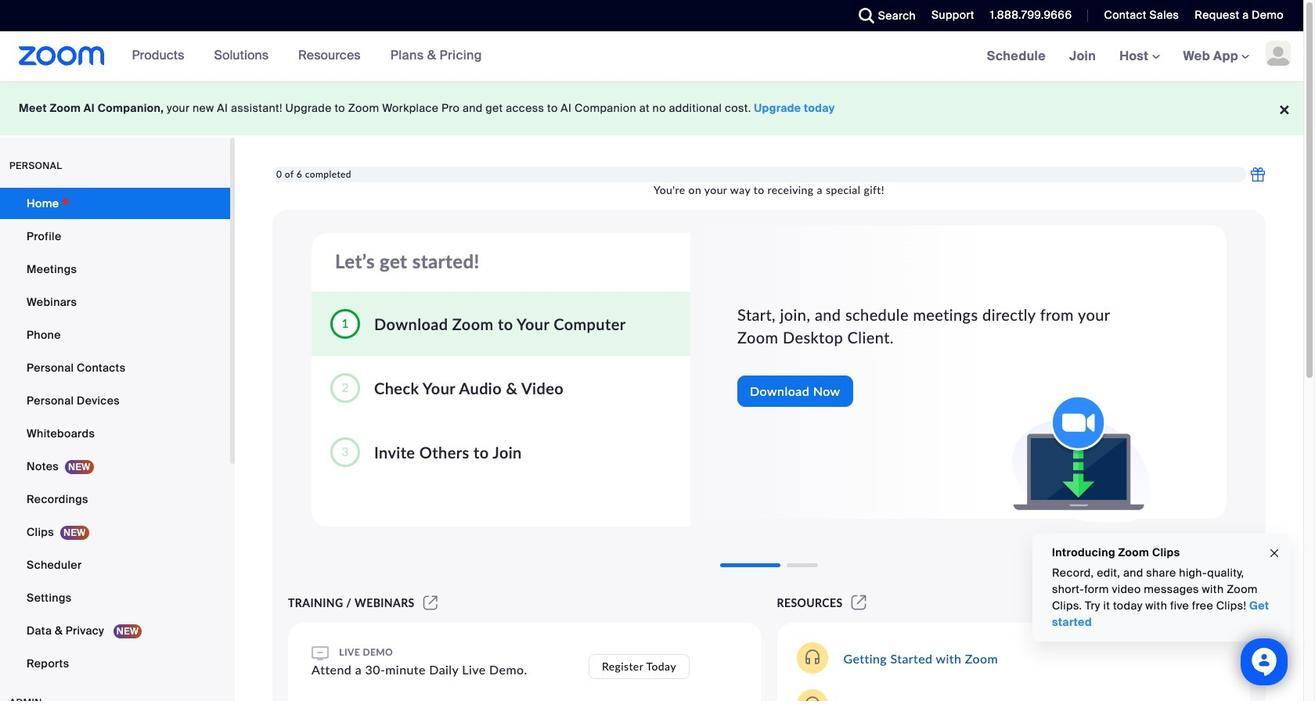 Task type: locate. For each thing, give the bounding box(es) containing it.
window new image
[[849, 597, 869, 610]]

product information navigation
[[105, 31, 494, 81]]

footer
[[0, 81, 1304, 135]]

meetings navigation
[[975, 31, 1304, 82]]

close image
[[1269, 545, 1281, 563]]

banner
[[0, 31, 1304, 82]]



Task type: vqa. For each thing, say whether or not it's contained in the screenshot.
MORE OPTIONS icon
no



Task type: describe. For each thing, give the bounding box(es) containing it.
profile picture image
[[1266, 41, 1291, 66]]

personal menu menu
[[0, 188, 230, 681]]

window new image
[[421, 597, 440, 610]]

zoom logo image
[[19, 46, 105, 66]]



